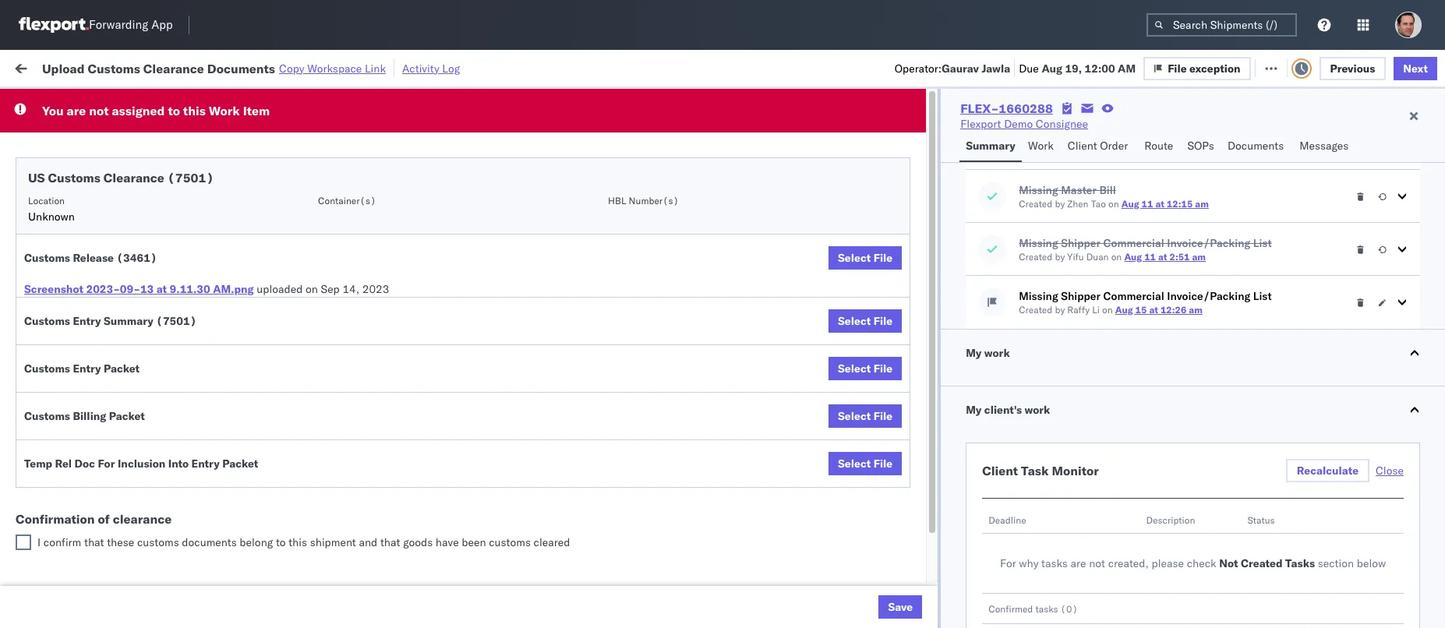 Task type: vqa. For each thing, say whether or not it's contained in the screenshot.
Pickup in the Schedule Pickup from Rotterdam, Netherlands
yes



Task type: locate. For each thing, give the bounding box(es) containing it.
previous
[[1330, 61, 1376, 75]]

8 schedule from the top
[[36, 491, 82, 505]]

1 confirm from the top
[[36, 430, 76, 444]]

am right 2:51
[[1192, 251, 1206, 263]]

2 vertical spatial uetu5238478
[[1062, 465, 1138, 479]]

on down bill
[[1109, 198, 1119, 210]]

at inside missing shipper commercial invoice/packing list created by yifu duan on aug 11 at 2:51 am
[[1159, 251, 1168, 263]]

0 horizontal spatial jawla
[[982, 61, 1011, 75]]

0 horizontal spatial work
[[170, 60, 198, 74]]

documents up in
[[207, 60, 275, 76]]

2 1889466 from the top
[[910, 396, 958, 410]]

by inside 'missing master bill created by zhen tao on aug 11 at 12:15 am'
[[1055, 198, 1065, 210]]

not left the :
[[89, 103, 109, 119]]

omkar
[[1281, 431, 1314, 445]]

at left 2:51
[[1159, 251, 1168, 263]]

1 horizontal spatial jawla
[[1319, 156, 1346, 170]]

jawla
[[982, 61, 1011, 75], [1319, 156, 1346, 170]]

3 missing from the top
[[1019, 289, 1059, 303]]

work right "import"
[[170, 60, 198, 74]]

1 vertical spatial work
[[985, 346, 1010, 360]]

created inside 'missing master bill created by zhen tao on aug 11 at 12:15 am'
[[1019, 198, 1053, 210]]

from right 2023-
[[121, 285, 144, 299]]

1 horizontal spatial deadline
[[989, 515, 1026, 526]]

from down upload customs clearance documents button
[[121, 354, 144, 368]]

not
[[89, 103, 109, 119], [1089, 557, 1106, 571]]

9 schedule from the top
[[36, 533, 82, 547]]

from up (3461)
[[121, 216, 144, 230]]

23, down and
[[348, 568, 365, 582]]

1 invoice/packing from the top
[[1167, 236, 1251, 250]]

23, for rotterdam,
[[348, 568, 365, 582]]

2 11:59 from the top
[[256, 191, 286, 205]]

flex-1889466 for schedule pickup from los angeles, ca
[[877, 362, 958, 376]]

2130387 for schedule pickup from rotterdam, netherlands
[[910, 568, 958, 582]]

invoice/packing inside missing shipper commercial invoice/packing list created by raffy li on aug 15 at 12:26 am
[[1167, 289, 1251, 303]]

0 vertical spatial packet
[[104, 362, 140, 376]]

save button
[[879, 596, 922, 619]]

2 vertical spatial missing
[[1019, 289, 1059, 303]]

customs billing packet
[[24, 409, 145, 423]]

activity
[[402, 61, 440, 75]]

1 vertical spatial dec
[[329, 465, 350, 479]]

schedule delivery appointment button down of
[[36, 532, 192, 549]]

1 hlxu6269489, from the top
[[1062, 156, 1142, 170]]

my inside 'button'
[[966, 403, 982, 417]]

missing for missing shipper commercial invoice/packing list created by raffy li on aug 15 at 12:26 am
[[1019, 289, 1059, 303]]

1 vertical spatial 2130387
[[910, 568, 958, 582]]

clearance inside upload customs clearance documents
[[121, 319, 171, 333]]

0 vertical spatial confirm
[[36, 430, 76, 444]]

2022 for upload customs clearance documents button
[[371, 328, 398, 342]]

upload
[[42, 60, 85, 76], [36, 319, 71, 333]]

flex-1889466 button
[[852, 358, 961, 380], [852, 358, 961, 380], [852, 393, 961, 414], [852, 393, 961, 414], [852, 427, 961, 449], [852, 427, 961, 449], [852, 461, 961, 483], [852, 461, 961, 483]]

ocean
[[486, 156, 518, 170], [623, 156, 655, 170], [727, 156, 759, 170], [623, 191, 655, 205], [486, 225, 518, 239], [623, 225, 655, 239], [727, 225, 759, 239], [486, 294, 518, 308], [623, 294, 655, 308], [727, 294, 759, 308], [486, 328, 518, 342], [623, 328, 655, 342], [727, 328, 759, 342], [486, 431, 518, 445], [623, 431, 655, 445], [727, 431, 759, 445], [486, 534, 518, 548], [486, 568, 518, 582]]

3 schedule delivery appointment from the top
[[36, 396, 192, 410]]

am for missing shipper commercial invoice/packing list created by yifu duan on aug 11 at 2:51 am
[[1192, 251, 1206, 263]]

container(s)
[[318, 195, 376, 207]]

1 vertical spatial abcdefg78456546
[[1082, 465, 1187, 479]]

0 horizontal spatial customs
[[137, 536, 179, 550]]

documents right sops button
[[1228, 139, 1284, 153]]

numbers inside "button"
[[1139, 127, 1178, 139]]

1 vertical spatial shipper
[[1061, 289, 1101, 303]]

gvcu5265864 up why
[[979, 533, 1056, 547]]

0 vertical spatial dec
[[328, 431, 349, 445]]

8:30 for schedule delivery appointment
[[256, 534, 279, 548]]

3 schedule delivery appointment link from the top
[[36, 395, 192, 410]]

work
[[170, 60, 198, 74], [209, 103, 240, 119], [1028, 139, 1054, 153]]

4 hlxu8034992 from the top
[[1145, 259, 1221, 273]]

1 1846748 from the top
[[910, 156, 958, 170]]

0 vertical spatial 8:30 pm pst, jan 23, 2023
[[256, 534, 395, 548]]

customs right been
[[489, 536, 531, 550]]

0 vertical spatial by
[[1055, 198, 1065, 210]]

pickup down the billing
[[79, 430, 112, 444]]

entry for summary
[[73, 314, 101, 328]]

ca inside 'link'
[[207, 430, 222, 444]]

0 vertical spatial abcdefg78456546
[[1082, 431, 1187, 445]]

1 vertical spatial flex-2130387
[[877, 568, 958, 582]]

2 confirm from the top
[[36, 464, 76, 478]]

status for status
[[1248, 515, 1275, 526]]

sops button
[[1181, 132, 1222, 162]]

1 vertical spatial commercial
[[1104, 289, 1165, 303]]

4 ceau7522281, hlxu6269489, hlxu8034992 from the top
[[979, 259, 1221, 273]]

integration test account - karl lagerfeld
[[693, 568, 896, 582]]

15
[[1136, 304, 1147, 316]]

11 left 12:15 on the top right of page
[[1142, 198, 1153, 210]]

on inside missing shipper commercial invoice/packing list created by yifu duan on aug 11 at 2:51 am
[[1112, 251, 1122, 263]]

schedule pickup from los angeles, ca for 4th schedule pickup from los angeles, ca link from the top of the page
[[36, 354, 210, 383]]

invoice/packing up 2:51
[[1167, 236, 1251, 250]]

schedule left 2023-
[[36, 285, 82, 299]]

4 11:59 pm pdt, nov 4, 2022 from the top
[[256, 294, 399, 308]]

8:30 pm pst, jan 23, 2023 for schedule pickup from rotterdam, netherlands
[[256, 568, 395, 582]]

entry right into
[[191, 457, 220, 471]]

0 vertical spatial flex-2130387
[[877, 534, 958, 548]]

upload customs clearance documents copy workspace link
[[42, 60, 386, 76]]

angeles, inside confirm pickup from los angeles, ca 'link'
[[161, 430, 204, 444]]

select file for customs entry summary (7501)
[[838, 314, 893, 328]]

invoice/packing inside missing shipper commercial invoice/packing list created by yifu duan on aug 11 at 2:51 am
[[1167, 236, 1251, 250]]

6 schedule from the top
[[36, 354, 82, 368]]

ca for fifth schedule pickup from los angeles, ca link
[[36, 506, 51, 520]]

flexport. image
[[19, 17, 89, 33]]

schedule for 2nd schedule pickup from los angeles, ca button from the bottom of the page
[[36, 354, 82, 368]]

deadline down item in the top left of the page
[[256, 127, 293, 139]]

schedule up confirmation
[[36, 491, 82, 505]]

los down workitem button
[[147, 182, 164, 196]]

0 vertical spatial 11
[[1142, 198, 1153, 210]]

on inside 'missing master bill created by zhen tao on aug 11 at 12:15 am'
[[1109, 198, 1119, 210]]

1 select file from the top
[[838, 251, 893, 265]]

1 vertical spatial 2023
[[368, 534, 395, 548]]

pm for 4th schedule delivery appointment button from the bottom schedule delivery appointment link
[[289, 156, 306, 170]]

from inside 'link'
[[115, 430, 138, 444]]

11 inside 'missing master bill created by zhen tao on aug 11 at 12:15 am'
[[1142, 198, 1153, 210]]

(7501) down you are not assigned to this work item
[[167, 170, 214, 186]]

pickup inside schedule pickup from rotterdam, netherlands
[[85, 559, 118, 573]]

zhen
[[1068, 198, 1089, 210]]

customs up 'customs billing packet' at left bottom
[[24, 362, 70, 376]]

resize handle column header
[[228, 121, 246, 628], [404, 121, 423, 628], [460, 121, 478, 628], [563, 121, 582, 628], [666, 121, 685, 628], [825, 121, 844, 628], [953, 121, 971, 628], [1056, 121, 1075, 628], [1255, 121, 1273, 628], [1358, 121, 1377, 628], [1406, 121, 1424, 628]]

1889466 for confirm delivery
[[910, 465, 958, 479]]

pickup down the these
[[85, 559, 118, 573]]

clearance down 13 on the top of page
[[121, 319, 171, 333]]

3 lhuu7894563, from the top
[[979, 465, 1060, 479]]

2022
[[372, 156, 399, 170], [372, 191, 399, 205], [372, 225, 399, 239], [372, 294, 399, 308], [371, 328, 398, 342], [371, 431, 398, 445], [372, 465, 399, 479]]

0 vertical spatial clearance
[[143, 60, 204, 76]]

0 vertical spatial lhuu7894563,
[[979, 396, 1060, 410]]

location
[[28, 195, 65, 207]]

0 vertical spatial shipper
[[1061, 236, 1101, 250]]

pickup
[[85, 182, 118, 196], [85, 216, 118, 230], [85, 285, 118, 299], [85, 354, 118, 368], [79, 430, 112, 444], [85, 491, 118, 505], [85, 559, 118, 573]]

dec for 24,
[[329, 465, 350, 479]]

am inside 'missing master bill created by zhen tao on aug 11 at 12:15 am'
[[1195, 198, 1209, 210]]

aug right duan
[[1125, 251, 1142, 263]]

0 horizontal spatial am
[[282, 465, 300, 479]]

schedule delivery appointment link for 4th schedule delivery appointment button from the bottom
[[36, 155, 192, 170]]

bill
[[1100, 183, 1116, 197]]

2 gvcu5265864 from the top
[[979, 568, 1056, 582]]

1 vertical spatial am
[[1192, 251, 1206, 263]]

2 vertical spatial by
[[1055, 304, 1065, 316]]

flex-1893174 button
[[852, 495, 961, 517], [852, 495, 961, 517]]

clearance up the work,
[[143, 60, 204, 76]]

upload inside upload customs clearance documents
[[36, 319, 71, 333]]

schedule up the netherlands at the left of page
[[36, 559, 82, 573]]

schedule down location
[[36, 216, 82, 230]]

0 vertical spatial deadline
[[256, 127, 293, 139]]

1 vertical spatial 8:30
[[256, 568, 279, 582]]

you are not assigned to this work item
[[42, 103, 270, 119]]

1 vertical spatial documents
[[1228, 139, 1284, 153]]

my inside button
[[966, 346, 982, 360]]

my work
[[16, 57, 85, 78], [966, 346, 1010, 360]]

message
[[210, 60, 254, 74]]

for left why
[[1000, 557, 1016, 571]]

lhuu7894563, down my client's work
[[979, 430, 1060, 444]]

for
[[98, 457, 115, 471], [1000, 557, 1016, 571]]

shipper inside missing shipper commercial invoice/packing list created by raffy li on aug 15 at 12:26 am
[[1061, 289, 1101, 303]]

i
[[37, 536, 41, 550]]

from for third schedule pickup from los angeles, ca link from the top
[[121, 285, 144, 299]]

documents
[[207, 60, 275, 76], [1228, 139, 1284, 153], [36, 335, 92, 349]]

schedule pickup from rotterdam, netherlands
[[36, 559, 202, 589]]

2 vertical spatial entry
[[191, 457, 220, 471]]

abcdefg78456546
[[1082, 431, 1187, 445], [1082, 465, 1187, 479]]

1 vertical spatial gvcu5265864
[[979, 568, 1056, 582]]

1660288
[[999, 101, 1053, 116]]

09-
[[120, 282, 140, 296]]

1 horizontal spatial consignee
[[1036, 117, 1088, 131]]

6 resize handle column header from the left
[[825, 121, 844, 628]]

are up )
[[1071, 557, 1086, 571]]

1 commercial from the top
[[1104, 236, 1165, 250]]

1 vertical spatial lhuu7894563,
[[979, 430, 1060, 444]]

1 vertical spatial jawla
[[1319, 156, 1346, 170]]

2 shipper from the top
[[1061, 289, 1101, 303]]

from down the these
[[121, 559, 144, 573]]

gaurav up "flexport"
[[942, 61, 979, 75]]

clearance
[[143, 60, 204, 76], [104, 170, 164, 186], [121, 319, 171, 333]]

5 ceau7522281, from the top
[[979, 293, 1059, 307]]

10 resize handle column header from the left
[[1358, 121, 1377, 628]]

work up by:
[[45, 57, 85, 78]]

0 horizontal spatial numbers
[[979, 133, 1018, 145]]

pst, for rotterdam,
[[302, 568, 326, 582]]

missing inside missing shipper commercial invoice/packing list created by raffy li on aug 15 at 12:26 am
[[1019, 289, 1059, 303]]

0 vertical spatial jan
[[328, 534, 346, 548]]

hlxu8034992 up 12:26
[[1145, 259, 1221, 273]]

hbl number(s)
[[608, 195, 679, 207]]

resize handle column header for client name
[[666, 121, 685, 628]]

2 schedule pickup from los angeles, ca from the top
[[36, 216, 210, 246]]

schedule pickup from los angeles, ca for third schedule pickup from los angeles, ca link from the top
[[36, 285, 210, 315]]

operator: gaurav jawla
[[895, 61, 1011, 75]]

3 pdt, from the top
[[309, 225, 333, 239]]

1 abcdefg78456546 from the top
[[1082, 431, 1187, 445]]

client for client task monitor
[[982, 463, 1018, 479]]

4 4, from the top
[[359, 294, 369, 308]]

1 pdt, from the top
[[309, 156, 333, 170]]

0 vertical spatial missing
[[1019, 183, 1059, 197]]

2 select from the top
[[838, 314, 871, 328]]

1 schedule delivery appointment link from the top
[[36, 155, 192, 170]]

aug left 15
[[1116, 304, 1133, 316]]

schedule for second schedule delivery appointment button from the bottom
[[36, 396, 82, 410]]

1 vertical spatial not
[[1089, 557, 1106, 571]]

ca left 4:00
[[207, 430, 222, 444]]

1 lhuu7894563, from the top
[[979, 396, 1060, 410]]

2130387 up 1662119
[[910, 568, 958, 582]]

commercial for missing shipper commercial invoice/packing list created by raffy li on aug 15 at 12:26 am
[[1104, 289, 1165, 303]]

forwarding app
[[89, 18, 173, 32]]

4 schedule delivery appointment from the top
[[36, 533, 192, 547]]

select for temp rel doc for inclusion into entry packet
[[838, 457, 871, 471]]

2023 for schedule delivery appointment
[[368, 534, 395, 548]]

for right the 'doc'
[[98, 457, 115, 471]]

tasks left ( on the bottom of the page
[[1036, 603, 1058, 615]]

from up the temp rel doc for inclusion into entry packet at the bottom of page
[[115, 430, 138, 444]]

message (0)
[[210, 60, 274, 74]]

1 horizontal spatial are
[[1071, 557, 1086, 571]]

1 horizontal spatial to
[[276, 536, 286, 550]]

by:
[[56, 96, 71, 110]]

1 schedule from the top
[[36, 156, 82, 170]]

by
[[1055, 198, 1065, 210], [1055, 251, 1065, 263], [1055, 304, 1065, 316]]

schedule delivery appointment button up 2023-
[[36, 258, 192, 275]]

2 flex-2130387 from the top
[[877, 568, 958, 582]]

summary
[[966, 139, 1016, 153], [104, 314, 153, 328]]

2 11:59 pm pdt, nov 4, 2022 from the top
[[256, 191, 399, 205]]

client for client order
[[1068, 139, 1097, 153]]

gvcu5265864 for schedule delivery appointment
[[979, 533, 1056, 547]]

3 hlxu6269489, from the top
[[1062, 225, 1142, 239]]

1 vertical spatial to
[[276, 536, 286, 550]]

name
[[617, 127, 642, 139]]

hlxu6269489,
[[1062, 156, 1142, 170], [1062, 190, 1142, 204], [1062, 225, 1142, 239], [1062, 259, 1142, 273], [1062, 293, 1142, 307], [1062, 327, 1142, 341]]

0 horizontal spatial work
[[45, 57, 85, 78]]

file for customs entry packet
[[874, 362, 893, 376]]

created inside missing shipper commercial invoice/packing list created by yifu duan on aug 11 at 2:51 am
[[1019, 251, 1053, 263]]

1 horizontal spatial documents
[[207, 60, 275, 76]]

entry down upload customs clearance documents
[[73, 362, 101, 376]]

this left shipment
[[289, 536, 307, 550]]

delivery for 6:00 am pst, dec 24, 2022
[[79, 464, 119, 478]]

pm for schedule delivery appointment link for fourth schedule delivery appointment button from the top
[[282, 534, 299, 548]]

am
[[1195, 198, 1209, 210], [1192, 251, 1206, 263], [1189, 304, 1203, 316]]

from inside schedule pickup from rotterdam, netherlands
[[121, 559, 144, 573]]

client order button
[[1062, 132, 1138, 162]]

not left created,
[[1089, 557, 1106, 571]]

1 8:30 pm pst, jan 23, 2023 from the top
[[256, 534, 395, 548]]

operator:
[[895, 61, 942, 75]]

0 horizontal spatial not
[[89, 103, 109, 119]]

7 resize handle column header from the left
[[953, 121, 971, 628]]

ca for 4th schedule pickup from los angeles, ca link from the top of the page
[[36, 369, 51, 383]]

2 select file button from the top
[[829, 310, 902, 333]]

that down confirmation of clearance
[[84, 536, 104, 550]]

on
[[382, 60, 395, 74], [1109, 198, 1119, 210], [1112, 251, 1122, 263], [306, 282, 318, 296], [1102, 304, 1113, 316]]

commercial inside missing shipper commercial invoice/packing list created by raffy li on aug 15 at 12:26 am
[[1104, 289, 1165, 303]]

select for customs release (3461)
[[838, 251, 871, 265]]

gvcu5265864 up abcd1234560
[[979, 568, 1056, 582]]

batch action button
[[1333, 56, 1435, 79]]

lhuu7894563, for 6:00 am pst, dec 24, 2022
[[979, 465, 1060, 479]]

missing inside 'missing master bill created by zhen tao on aug 11 at 12:15 am'
[[1019, 183, 1059, 197]]

1 horizontal spatial work
[[985, 346, 1010, 360]]

0 vertical spatial (7501)
[[167, 170, 214, 186]]

my up my client's work
[[966, 346, 982, 360]]

customs
[[88, 60, 140, 76], [48, 170, 101, 186], [24, 251, 70, 265], [24, 314, 70, 328], [74, 319, 118, 333], [24, 362, 70, 376], [24, 409, 70, 423]]

187
[[359, 60, 380, 74]]

2 list from the top
[[1254, 289, 1272, 303]]

los inside 'link'
[[141, 430, 158, 444]]

li
[[1092, 304, 1100, 316]]

flex-2130387 for schedule delivery appointment
[[877, 534, 958, 548]]

0 horizontal spatial gaurav
[[942, 61, 979, 75]]

shipper for missing shipper commercial invoice/packing list created by raffy li on aug 15 at 12:26 am
[[1061, 289, 1101, 303]]

2:51
[[1170, 251, 1190, 263]]

1 1889466 from the top
[[910, 362, 958, 376]]

documents for upload customs clearance documents
[[36, 335, 92, 349]]

0 vertical spatial this
[[183, 103, 206, 119]]

commercial inside missing shipper commercial invoice/packing list created by yifu duan on aug 11 at 2:51 am
[[1104, 236, 1165, 250]]

dec up 6:00 am pst, dec 24, 2022
[[328, 431, 349, 445]]

11:59 up uploaded
[[256, 225, 286, 239]]

save
[[888, 600, 913, 614]]

11:59 left container(s)
[[256, 191, 286, 205]]

4 ceau7522281, from the top
[[979, 259, 1059, 273]]

by left raffy
[[1055, 304, 1065, 316]]

schedule delivery appointment link down workitem button
[[36, 155, 192, 170]]

0 horizontal spatial this
[[183, 103, 206, 119]]

schedule up the screenshot
[[36, 258, 82, 272]]

created left yifu
[[1019, 251, 1053, 263]]

1 vertical spatial deadline
[[989, 515, 1026, 526]]

2 by from the top
[[1055, 251, 1065, 263]]

check
[[1187, 557, 1217, 571]]

8 resize handle column header from the left
[[1056, 121, 1075, 628]]

pst, for documents
[[309, 328, 332, 342]]

flex-1660288
[[961, 101, 1053, 116]]

11:59 up 11:00
[[256, 294, 286, 308]]

0 vertical spatial my work
[[16, 57, 85, 78]]

hlxu6269489, for second schedule pickup from los angeles, ca button from the top
[[1062, 225, 1142, 239]]

8:30 pm pst, jan 23, 2023 down 6:00 am pst, dec 24, 2022
[[256, 534, 395, 548]]

los for 3rd schedule pickup from los angeles, ca button from the bottom of the page
[[147, 285, 164, 299]]

select file for temp rel doc for inclusion into entry packet
[[838, 457, 893, 471]]

pst, down i confirm that these customs documents belong to this shipment and that goods have been customs cleared at bottom
[[302, 568, 326, 582]]

confirm for confirm pickup from los angeles, ca
[[36, 430, 76, 444]]

from for 4th schedule pickup from los angeles, ca link from the top of the page
[[121, 354, 144, 368]]

5 ocean fcl from the top
[[486, 431, 541, 445]]

4 select file from the top
[[838, 409, 893, 423]]

23, up 24,
[[351, 431, 368, 445]]

screenshot 2023-09-13 at 9.11.30 am.png link
[[24, 281, 254, 297]]

1 horizontal spatial not
[[1089, 557, 1106, 571]]

1 horizontal spatial status
[[1248, 515, 1275, 526]]

0 vertical spatial entry
[[73, 314, 101, 328]]

pm for third schedule pickup from los angeles, ca link from the top
[[289, 294, 306, 308]]

my for my work button
[[966, 346, 982, 360]]

select file button for temp rel doc for inclusion into entry packet
[[829, 452, 902, 476]]

(7501) down 9.11.30
[[156, 314, 197, 328]]

3 1889466 from the top
[[910, 431, 958, 445]]

1 vertical spatial packet
[[109, 409, 145, 423]]

3 ocean fcl from the top
[[486, 294, 541, 308]]

hlxu8034992 down 12:26
[[1145, 327, 1221, 341]]

7 schedule from the top
[[36, 396, 82, 410]]

maeu9408431 for schedule delivery appointment
[[1082, 534, 1161, 548]]

confirm inside 'link'
[[36, 430, 76, 444]]

flexport demo consignee link
[[961, 116, 1088, 132]]

are right you
[[67, 103, 86, 119]]

4 test123456 from the top
[[1082, 259, 1148, 273]]

am right 12:00
[[1118, 61, 1136, 75]]

aug 11 at 2:51 am button
[[1125, 251, 1206, 263]]

None checkbox
[[16, 535, 31, 550]]

1 4, from the top
[[359, 156, 369, 170]]

ocean fcl for 4th schedule pickup from los angeles, ca link from the bottom of the page
[[486, 225, 541, 239]]

0 vertical spatial my
[[16, 57, 40, 78]]

yifu
[[1068, 251, 1084, 263]]

pdt, for 4th schedule delivery appointment button from the bottom schedule delivery appointment link
[[309, 156, 333, 170]]

client
[[590, 127, 615, 139], [1068, 139, 1097, 153], [982, 463, 1018, 479]]

2 2130387 from the top
[[910, 568, 958, 582]]

shipper inside missing shipper commercial invoice/packing list created by yifu duan on aug 11 at 2:51 am
[[1061, 236, 1101, 250]]

shipper for missing shipper commercial invoice/packing list created by yifu duan on aug 11 at 2:51 am
[[1061, 236, 1101, 250]]

work
[[45, 57, 85, 78], [985, 346, 1010, 360], [1025, 403, 1050, 417]]

entry for packet
[[73, 362, 101, 376]]

schedule delivery appointment button down workitem button
[[36, 155, 192, 172]]

1 vertical spatial my work
[[966, 346, 1010, 360]]

hlxu6269489, for 3rd schedule pickup from los angeles, ca button from the bottom of the page
[[1062, 293, 1142, 307]]

blocked,
[[192, 96, 231, 108]]

maeu9408431 up created,
[[1082, 534, 1161, 548]]

created inside missing shipper commercial invoice/packing list created by raffy li on aug 15 at 12:26 am
[[1019, 304, 1053, 316]]

0 horizontal spatial to
[[168, 103, 180, 119]]

hlxu8034992 up 2:51
[[1145, 225, 1221, 239]]

documents inside upload customs clearance documents
[[36, 335, 92, 349]]

pst, for los
[[302, 431, 326, 445]]

1 vertical spatial entry
[[73, 362, 101, 376]]

lhuu7894563, uetu5238478 for 6:00 am pst, dec 24, 2022
[[979, 465, 1138, 479]]

Search Work text field
[[921, 56, 1091, 79]]

at inside 'missing master bill created by zhen tao on aug 11 at 12:15 am'
[[1156, 198, 1165, 210]]

clearance for us customs clearance (7501)
[[104, 170, 164, 186]]

am inside missing shipper commercial invoice/packing list created by raffy li on aug 15 at 12:26 am
[[1189, 304, 1203, 316]]

1 vertical spatial 23,
[[348, 534, 365, 548]]

--
[[1082, 602, 1096, 616]]

by inside missing shipper commercial invoice/packing list created by raffy li on aug 15 at 12:26 am
[[1055, 304, 1065, 316]]

1 select from the top
[[838, 251, 871, 265]]

hlxu8034992
[[1145, 156, 1221, 170], [1145, 190, 1221, 204], [1145, 225, 1221, 239], [1145, 259, 1221, 273], [1145, 293, 1221, 307], [1145, 327, 1221, 341]]

gaurav
[[942, 61, 979, 75], [1281, 156, 1316, 170]]

0 vertical spatial 2130387
[[910, 534, 958, 548]]

by inside missing shipper commercial invoice/packing list created by yifu duan on aug 11 at 2:51 am
[[1055, 251, 1065, 263]]

file
[[1179, 60, 1198, 74], [1168, 61, 1187, 75], [874, 251, 893, 265], [874, 314, 893, 328], [874, 362, 893, 376], [874, 409, 893, 423], [874, 457, 893, 471]]

0 horizontal spatial status
[[85, 96, 113, 108]]

0 vertical spatial status
[[85, 96, 113, 108]]

2 ocean fcl from the top
[[486, 225, 541, 239]]

cleared
[[534, 536, 570, 550]]

missing inside missing shipper commercial invoice/packing list created by yifu duan on aug 11 at 2:51 am
[[1019, 236, 1059, 250]]

0 vertical spatial upload
[[42, 60, 85, 76]]

for why tasks are not created, please check not created tasks section below
[[1000, 557, 1386, 571]]

pm right belong
[[282, 534, 299, 548]]

3 resize handle column header from the left
[[460, 121, 478, 628]]

schedule delivery appointment up confirm pickup from los angeles, ca
[[36, 396, 192, 410]]

flex-2130387
[[877, 534, 958, 548], [877, 568, 958, 582]]

0 vertical spatial tasks
[[1042, 557, 1068, 571]]

3 schedule pickup from los angeles, ca from the top
[[36, 285, 210, 315]]

batch
[[1357, 60, 1388, 74]]

1 horizontal spatial my work
[[966, 346, 1010, 360]]

at left "risk"
[[310, 60, 320, 74]]

documents up customs entry packet
[[36, 335, 92, 349]]

3 flex-1889466 from the top
[[877, 431, 958, 445]]

6 ceau7522281, from the top
[[979, 327, 1059, 341]]

11 left 2:51
[[1145, 251, 1156, 263]]

exception
[[1200, 60, 1251, 74], [1190, 61, 1241, 75]]

0 vertical spatial 8:30
[[256, 534, 279, 548]]

numbers inside container numbers
[[979, 133, 1018, 145]]

gaurav down operator
[[1281, 156, 1316, 170]]

sep
[[321, 282, 340, 296]]

shipper up raffy
[[1061, 289, 1101, 303]]

list for missing shipper commercial invoice/packing list created by yifu duan on aug 11 at 2:51 am
[[1254, 236, 1272, 250]]

work inside button
[[985, 346, 1010, 360]]

am inside missing shipper commercial invoice/packing list created by yifu duan on aug 11 at 2:51 am
[[1192, 251, 1206, 263]]

4 schedule pickup from los angeles, ca button from the top
[[36, 353, 226, 386]]

1 horizontal spatial that
[[380, 536, 400, 550]]

schedule for third schedule delivery appointment button from the bottom
[[36, 258, 82, 272]]

batch action
[[1357, 60, 1425, 74]]

am right 6:00
[[282, 465, 300, 479]]

0 horizontal spatial for
[[98, 457, 115, 471]]

1 missing from the top
[[1019, 183, 1059, 197]]

work inside 'button'
[[1025, 403, 1050, 417]]

you
[[42, 103, 64, 119]]

3 by from the top
[[1055, 304, 1065, 316]]

0 vertical spatial summary
[[966, 139, 1016, 153]]

abcdefg78456546 for 6:00 am pst, dec 24, 2022
[[1082, 465, 1187, 479]]

11:59 pm pdt, nov 4, 2022
[[256, 156, 399, 170], [256, 191, 399, 205], [256, 225, 399, 239], [256, 294, 399, 308]]

1 fcl from the top
[[521, 156, 541, 170]]

3 4, from the top
[[359, 225, 369, 239]]

6 hlxu6269489, from the top
[[1062, 327, 1142, 341]]

schedule for 4th schedule delivery appointment button from the bottom
[[36, 156, 82, 170]]

0 vertical spatial 23,
[[351, 431, 368, 445]]

aug
[[1042, 61, 1063, 75], [1122, 198, 1140, 210], [1125, 251, 1142, 263], [1116, 304, 1133, 316]]

1 horizontal spatial for
[[1000, 557, 1016, 571]]

from for confirm pickup from los angeles, ca 'link'
[[115, 430, 138, 444]]

on left sep
[[306, 282, 318, 296]]

5 resize handle column header from the left
[[666, 121, 685, 628]]

account
[[773, 568, 814, 582]]

select file button for customs release (3461)
[[829, 246, 902, 270]]

deadline
[[256, 127, 293, 139], [989, 515, 1026, 526]]

0 vertical spatial work
[[170, 60, 198, 74]]

ca for 5th schedule pickup from los angeles, ca link from the bottom
[[36, 198, 51, 212]]

schedule inside schedule pickup from rotterdam, netherlands
[[36, 559, 82, 573]]

2022 for 3rd schedule pickup from los angeles, ca button from the bottom of the page
[[372, 294, 399, 308]]

recalculate
[[1297, 464, 1359, 478]]

screenshot
[[24, 282, 83, 296]]

pm right 4:00
[[282, 431, 299, 445]]

deadline inside button
[[256, 127, 293, 139]]

list inside missing shipper commercial invoice/packing list created by raffy li on aug 15 at 12:26 am
[[1254, 289, 1272, 303]]

pm for schedule pickup from rotterdam, netherlands link
[[282, 568, 299, 582]]

schedule for fourth schedule delivery appointment button from the top
[[36, 533, 82, 547]]

Search Shipments (/) text field
[[1147, 13, 1297, 37]]

client for client name
[[590, 127, 615, 139]]

0 vertical spatial invoice/packing
[[1167, 236, 1251, 250]]

my left client's at the right bottom
[[966, 403, 982, 417]]

11:59 down item in the top left of the page
[[256, 156, 286, 170]]

my work up filtered by:
[[16, 57, 85, 78]]

2 select file from the top
[[838, 314, 893, 328]]

from up clearance on the left of the page
[[121, 491, 144, 505]]

missing for missing master bill created by zhen tao on aug 11 at 12:15 am
[[1019, 183, 1059, 197]]

aug right the tao
[[1122, 198, 1140, 210]]

0 vertical spatial am
[[1195, 198, 1209, 210]]

0 vertical spatial lhuu7894563, uetu5238478
[[979, 396, 1138, 410]]

23, left "goods"
[[348, 534, 365, 548]]

8:30 pm pst, jan 23, 2023 down shipment
[[256, 568, 395, 582]]

4 select from the top
[[838, 409, 871, 423]]

2 vertical spatial work
[[1025, 403, 1050, 417]]

5 fcl from the top
[[521, 431, 541, 445]]

3 select file from the top
[[838, 362, 893, 376]]

0 vertical spatial work
[[45, 57, 85, 78]]

1 8:30 from the top
[[256, 534, 279, 548]]

billing
[[73, 409, 106, 423]]

schedule delivery appointment
[[36, 156, 192, 170], [36, 258, 192, 272], [36, 396, 192, 410], [36, 533, 192, 547]]

3 schedule pickup from los angeles, ca link from the top
[[36, 284, 226, 315]]

8:30 pm pst, jan 23, 2023 for schedule delivery appointment
[[256, 534, 395, 548]]

list inside missing shipper commercial invoice/packing list created by yifu duan on aug 11 at 2:51 am
[[1254, 236, 1272, 250]]

schedule down upload customs clearance documents
[[36, 354, 82, 368]]

screenshot 2023-09-13 at 9.11.30 am.png uploaded on sep 14, 2023
[[24, 282, 389, 296]]

(7501) for us customs clearance (7501)
[[167, 170, 214, 186]]

number(s)
[[629, 195, 679, 207]]

1 flex-1889466 from the top
[[877, 362, 958, 376]]

2022 for confirm delivery button
[[372, 465, 399, 479]]

2 vertical spatial my
[[966, 403, 982, 417]]

5 hlxu6269489, from the top
[[1062, 293, 1142, 307]]

0 horizontal spatial that
[[84, 536, 104, 550]]

resize handle column header for mode
[[563, 121, 582, 628]]

delivery inside 'confirm delivery' link
[[79, 464, 119, 478]]

2 jan from the top
[[328, 568, 346, 582]]

2 horizontal spatial work
[[1025, 403, 1050, 417]]

for
[[150, 96, 162, 108]]

1 vertical spatial list
[[1254, 289, 1272, 303]]

1 vertical spatial my
[[966, 346, 982, 360]]

consignee
[[1036, 117, 1088, 131], [693, 127, 738, 139]]

aug inside 'missing master bill created by zhen tao on aug 11 at 12:15 am'
[[1122, 198, 1140, 210]]

jan for schedule delivery appointment
[[328, 534, 346, 548]]

schedule delivery appointment up us customs clearance (7501)
[[36, 156, 192, 170]]

schedule delivery appointment up 2023-
[[36, 258, 192, 272]]

4 1889466 from the top
[[910, 465, 958, 479]]

2 invoice/packing from the top
[[1167, 289, 1251, 303]]

activity log
[[402, 61, 460, 75]]

1 vertical spatial summary
[[104, 314, 153, 328]]

aug inside missing shipper commercial invoice/packing list created by yifu duan on aug 11 at 2:51 am
[[1125, 251, 1142, 263]]

jan for schedule pickup from rotterdam, netherlands
[[328, 568, 346, 582]]

packet down upload customs clearance documents button
[[104, 362, 140, 376]]

0 vertical spatial am
[[1118, 61, 1136, 75]]

customs down clearance on the left of the page
[[137, 536, 179, 550]]

los for 1st schedule pickup from los angeles, ca button from the bottom of the page
[[147, 491, 164, 505]]

commercial up 15
[[1104, 289, 1165, 303]]

1 jan from the top
[[328, 534, 346, 548]]

8:30 right the documents
[[256, 534, 279, 548]]

client left order
[[1068, 139, 1097, 153]]



Task type: describe. For each thing, give the bounding box(es) containing it.
schedule for first schedule pickup from los angeles, ca button
[[36, 182, 82, 196]]

confirm pickup from los angeles, ca link
[[36, 429, 222, 445]]

consignee inside button
[[693, 127, 738, 139]]

invoice/packing for missing shipper commercial invoice/packing list created by yifu duan on aug 11 at 2:51 am
[[1167, 236, 1251, 250]]

1 test123456 from the top
[[1082, 156, 1148, 170]]

2022 for confirm pickup from los angeles, ca button
[[371, 431, 398, 445]]

confirm pickup from los angeles, ca
[[36, 430, 222, 444]]

due aug 19, 12:00 am
[[1019, 61, 1136, 75]]

upload customs clearance documents button
[[36, 318, 226, 351]]

file for customs entry summary (7501)
[[874, 314, 893, 328]]

1 ceau7522281, hlxu6269489, hlxu8034992 from the top
[[979, 156, 1221, 170]]

pickup down upload customs clearance documents
[[85, 354, 118, 368]]

nov for upload customs clearance documents link
[[335, 328, 355, 342]]

uploaded
[[257, 282, 303, 296]]

1 that from the left
[[84, 536, 104, 550]]

1 vertical spatial am
[[282, 465, 300, 479]]

pickup right location unknown
[[85, 182, 118, 196]]

0 horizontal spatial summary
[[104, 314, 153, 328]]

close button
[[1376, 464, 1404, 478]]

confirm delivery button
[[36, 464, 119, 481]]

3 flex-1846748 from the top
[[877, 225, 958, 239]]

pm for 4th schedule pickup from los angeles, ca link from the bottom of the page
[[289, 225, 306, 239]]

monitor
[[1052, 463, 1099, 479]]

schedule pickup from rotterdam, netherlands button
[[36, 559, 226, 591]]

3 hlxu8034992 from the top
[[1145, 225, 1221, 239]]

schedule for the schedule pickup from rotterdam, netherlands 'button'
[[36, 559, 82, 573]]

1 flex-1846748 from the top
[[877, 156, 958, 170]]

belong
[[240, 536, 273, 550]]

assigned
[[112, 103, 165, 119]]

customs left the billing
[[24, 409, 70, 423]]

delivery down customs entry packet
[[85, 396, 125, 410]]

2130387 for schedule delivery appointment
[[910, 534, 958, 548]]

)
[[1072, 603, 1078, 615]]

flex-1889466 for confirm delivery
[[877, 465, 958, 479]]

11 inside missing shipper commercial invoice/packing list created by yifu duan on aug 11 at 2:51 am
[[1145, 251, 1156, 263]]

file for temp rel doc for inclusion into entry packet
[[874, 457, 893, 471]]

1 schedule pickup from los angeles, ca link from the top
[[36, 181, 226, 212]]

app
[[151, 18, 173, 32]]

5 ceau7522281, hlxu6269489, hlxu8034992 from the top
[[979, 293, 1221, 307]]

11 resize handle column header from the left
[[1406, 121, 1424, 628]]

tasks
[[1286, 557, 1315, 571]]

copy
[[279, 61, 305, 75]]

rotterdam,
[[147, 559, 202, 573]]

pdt, for third schedule pickup from los angeles, ca link from the top
[[309, 294, 333, 308]]

2 horizontal spatial work
[[1028, 139, 1054, 153]]

1 vertical spatial this
[[289, 536, 307, 550]]

4 flex-1846748 from the top
[[877, 259, 958, 273]]

copy workspace link button
[[279, 61, 386, 75]]

select file button for customs billing packet
[[829, 405, 902, 428]]

select for customs billing packet
[[838, 409, 871, 423]]

4 hlxu6269489, from the top
[[1062, 259, 1142, 273]]

schedule delivery appointment link for second schedule delivery appointment button from the bottom
[[36, 395, 192, 410]]

these
[[107, 536, 134, 550]]

schedule pickup from los angeles, ca for 5th schedule pickup from los angeles, ca link from the bottom
[[36, 182, 210, 212]]

(
[[1061, 603, 1067, 615]]

workspace
[[307, 61, 362, 75]]

select file for customs entry packet
[[838, 362, 893, 376]]

1 uetu5238478 from the top
[[1062, 396, 1138, 410]]

2022 for second schedule pickup from los angeles, ca button from the top
[[372, 225, 399, 239]]

1 schedule pickup from los angeles, ca button from the top
[[36, 181, 226, 214]]

4 1846748 from the top
[[910, 259, 958, 273]]

3 ceau7522281, hlxu6269489, hlxu8034992 from the top
[[979, 225, 1221, 239]]

2 appointment from the top
[[128, 258, 192, 272]]

0 horizontal spatial my work
[[16, 57, 85, 78]]

1 appointment from the top
[[128, 156, 192, 170]]

1 vertical spatial tasks
[[1036, 603, 1058, 615]]

filtered
[[16, 96, 54, 110]]

packet for customs billing packet
[[109, 409, 145, 423]]

1 vertical spatial work
[[209, 103, 240, 119]]

4 appointment from the top
[[128, 533, 192, 547]]

schedule pickup from los angeles, ca for 4th schedule pickup from los angeles, ca link from the bottom of the page
[[36, 216, 210, 246]]

at inside missing shipper commercial invoice/packing list created by raffy li on aug 15 at 12:26 am
[[1150, 304, 1159, 316]]

clearance for upload customs clearance documents copy workspace link
[[143, 60, 204, 76]]

lhuu7894563, for 4:00 pm pst, dec 23, 2022
[[979, 430, 1060, 444]]

1 ceau7522281, from the top
[[979, 156, 1059, 170]]

2 test123456 from the top
[[1082, 191, 1148, 205]]

aug left 19, on the right top
[[1042, 61, 1063, 75]]

shipment
[[310, 536, 356, 550]]

6 fcl from the top
[[521, 534, 541, 548]]

0 vertical spatial to
[[168, 103, 180, 119]]

ca for confirm pickup from los angeles, ca 'link'
[[207, 430, 222, 444]]

hlxu6269489, for 4th schedule delivery appointment button from the bottom
[[1062, 156, 1142, 170]]

customs up the :
[[88, 60, 140, 76]]

3 schedule pickup from los angeles, ca button from the top
[[36, 284, 226, 317]]

6 test123456 from the top
[[1082, 328, 1148, 342]]

clearance
[[113, 511, 172, 527]]

1893174
[[910, 499, 958, 513]]

lagerfeld
[[849, 568, 896, 582]]

client's
[[985, 403, 1022, 417]]

by for missing shipper commercial invoice/packing list created by yifu duan on aug 11 at 2:51 am
[[1055, 251, 1065, 263]]

1 11:59 pm pdt, nov 4, 2022 from the top
[[256, 156, 399, 170]]

created right not
[[1241, 557, 1283, 571]]

2 ceau7522281, hlxu6269489, hlxu8034992 from the top
[[979, 190, 1221, 204]]

6:00 am pst, dec 24, 2022
[[256, 465, 399, 479]]

my client's work
[[966, 403, 1050, 417]]

hbl
[[608, 195, 626, 207]]

pickup up of
[[85, 491, 118, 505]]

0 vertical spatial for
[[98, 457, 115, 471]]

my for the my client's work 'button' at the bottom of page
[[966, 403, 982, 417]]

6 ceau7522281, hlxu6269489, hlxu8034992 from the top
[[979, 327, 1221, 341]]

3 test123456 from the top
[[1082, 225, 1148, 239]]

client task monitor
[[982, 463, 1099, 479]]

2 flex-1889466 from the top
[[877, 396, 958, 410]]

workitem
[[17, 127, 58, 139]]

2 4, from the top
[[359, 191, 369, 205]]

3 appointment from the top
[[128, 396, 192, 410]]

12:26
[[1161, 304, 1187, 316]]

11:00 pm pst, nov 8, 2022
[[256, 328, 398, 342]]

1 hlxu8034992 from the top
[[1145, 156, 1221, 170]]

forwarding app link
[[19, 17, 173, 33]]

documents button
[[1222, 132, 1294, 162]]

client name button
[[582, 124, 669, 140]]

0 vertical spatial not
[[89, 103, 109, 119]]

pm left container(s)
[[289, 191, 306, 205]]

pst, left and
[[302, 534, 326, 548]]

nov for third schedule pickup from los angeles, ca link from the top
[[336, 294, 356, 308]]

temp
[[24, 457, 52, 471]]

0 vertical spatial jawla
[[982, 61, 1011, 75]]

unknown
[[28, 210, 75, 224]]

los for 2nd schedule pickup from los angeles, ca button from the bottom of the page
[[147, 354, 164, 368]]

import work
[[132, 60, 198, 74]]

pst, down the 4:00 pm pst, dec 23, 2022
[[303, 465, 326, 479]]

3 fcl from the top
[[521, 294, 541, 308]]

ocean fcl for third schedule pickup from los angeles, ca link from the top
[[486, 294, 541, 308]]

i confirm that these customs documents belong to this shipment and that goods have been customs cleared
[[37, 536, 570, 550]]

numbers for mbl/mawb numbers
[[1139, 127, 1178, 139]]

us customs clearance (7501)
[[28, 170, 214, 186]]

next button
[[1394, 57, 1438, 80]]

missing shipper commercial invoice/packing list created by raffy li on aug 15 at 12:26 am
[[1019, 289, 1272, 316]]

2 schedule delivery appointment from the top
[[36, 258, 192, 272]]

task
[[1021, 463, 1049, 479]]

3 11:59 pm pdt, nov 4, 2022 from the top
[[256, 225, 399, 239]]

sops
[[1188, 139, 1215, 153]]

angeles, for 5th schedule pickup from los angeles, ca link from the bottom
[[167, 182, 210, 196]]

6 ocean fcl from the top
[[486, 534, 541, 548]]

2 schedule pickup from los angeles, ca link from the top
[[36, 216, 226, 247]]

close
[[1376, 464, 1404, 478]]

5 schedule pickup from los angeles, ca link from the top
[[36, 490, 226, 521]]

route button
[[1138, 132, 1181, 162]]

1846748 for upload customs clearance documents button
[[910, 328, 958, 342]]

2 pdt, from the top
[[309, 191, 333, 205]]

1 horizontal spatial am
[[1118, 61, 1136, 75]]

2 schedule delivery appointment button from the top
[[36, 258, 192, 275]]

4 schedule pickup from los angeles, ca link from the top
[[36, 353, 226, 384]]

pickup left 09-
[[85, 285, 118, 299]]

1 schedule delivery appointment button from the top
[[36, 155, 192, 172]]

status for status : ready for work, blocked, in progress
[[85, 96, 113, 108]]

4 11:59 from the top
[[256, 294, 286, 308]]

4 fcl from the top
[[521, 328, 541, 342]]

delivery for 11:59 pm pdt, nov 4, 2022
[[85, 156, 125, 170]]

on inside missing shipper commercial invoice/packing list created by raffy li on aug 15 at 12:26 am
[[1102, 304, 1113, 316]]

los for first schedule pickup from los angeles, ca button
[[147, 182, 164, 196]]

1 lhuu7894563, uetu5238478 from the top
[[979, 396, 1138, 410]]

snooze
[[431, 127, 461, 139]]

angeles, for confirm pickup from los angeles, ca 'link'
[[161, 430, 204, 444]]

customs up location
[[48, 170, 101, 186]]

activity log button
[[402, 59, 460, 77]]

link
[[365, 61, 386, 75]]

3 11:59 from the top
[[256, 225, 286, 239]]

file for customs release (3461)
[[874, 251, 893, 265]]

recalculate button
[[1286, 459, 1370, 483]]

3 ceau7522281, from the top
[[979, 225, 1059, 239]]

1 11:59 from the top
[[256, 156, 286, 170]]

from for fifth schedule pickup from los angeles, ca link
[[121, 491, 144, 505]]

confirm for confirm delivery
[[36, 464, 76, 478]]

2023 for schedule pickup from rotterdam, netherlands
[[368, 568, 395, 582]]

mode button
[[478, 124, 566, 140]]

mbl/mawb numbers button
[[1075, 124, 1258, 140]]

container numbers button
[[971, 118, 1059, 146]]

doc
[[75, 457, 95, 471]]

maeu9408431 for schedule pickup from rotterdam, netherlands
[[1082, 568, 1161, 582]]

resize handle column header for deadline
[[404, 121, 423, 628]]

4 schedule delivery appointment button from the top
[[36, 532, 192, 549]]

2023-
[[86, 282, 120, 296]]

commercial for missing shipper commercial invoice/packing list created by yifu duan on aug 11 at 2:51 am
[[1104, 236, 1165, 250]]

from for 4th schedule pickup from los angeles, ca link from the bottom of the page
[[121, 216, 144, 230]]

2 that from the left
[[380, 536, 400, 550]]

gaurav jawla
[[1281, 156, 1346, 170]]

missing for missing shipper commercial invoice/packing list created by yifu duan on aug 11 at 2:51 am
[[1019, 236, 1059, 250]]

summary inside button
[[966, 139, 1016, 153]]

log
[[442, 61, 460, 75]]

schedule delivery appointment link for fourth schedule delivery appointment button from the top
[[36, 532, 192, 548]]

packet for customs entry packet
[[104, 362, 140, 376]]

inclusion
[[118, 457, 166, 471]]

missing shipper commercial invoice/packing list created by yifu duan on aug 11 at 2:51 am
[[1019, 236, 1272, 263]]

2 hlxu6269489, from the top
[[1062, 190, 1142, 204]]

2 customs from the left
[[489, 536, 531, 550]]

savant
[[1317, 431, 1350, 445]]

progress
[[244, 96, 283, 108]]

not
[[1220, 557, 1239, 571]]

flex-2130387 for schedule pickup from rotterdam, netherlands
[[877, 568, 958, 582]]

confirm
[[43, 536, 81, 550]]

delivery up 2023-
[[85, 258, 125, 272]]

customs inside upload customs clearance documents
[[74, 319, 118, 333]]

1 vertical spatial are
[[1071, 557, 1086, 571]]

customs up the screenshot
[[24, 251, 70, 265]]

risk
[[323, 60, 341, 74]]

:
[[113, 96, 116, 108]]

2 schedule pickup from los angeles, ca button from the top
[[36, 216, 226, 248]]

invoice/packing for missing shipper commercial invoice/packing list created by raffy li on aug 15 at 12:26 am
[[1167, 289, 1251, 303]]

2 ceau7522281, from the top
[[979, 190, 1059, 204]]

gvcu5265864 for schedule pickup from rotterdam, netherlands
[[979, 568, 1056, 582]]

14,
[[343, 282, 359, 296]]

resize handle column header for mbl/mawb numbers
[[1255, 121, 1273, 628]]

by for missing shipper commercial invoice/packing list created by raffy li on aug 15 at 12:26 am
[[1055, 304, 1065, 316]]

ocean fcl for upload customs clearance documents link
[[486, 328, 541, 342]]

0 vertical spatial are
[[67, 103, 86, 119]]

next
[[1404, 61, 1428, 75]]

0 vertical spatial 2023
[[362, 282, 389, 296]]

flexport demo consignee
[[961, 117, 1088, 131]]

schedule for 3rd schedule pickup from los angeles, ca button from the bottom of the page
[[36, 285, 82, 299]]

flexport
[[961, 117, 1001, 131]]

uetu5238478 for 4:00 pm pst, dec 23, 2022
[[1062, 430, 1138, 444]]

angeles, for fifth schedule pickup from los angeles, ca link
[[167, 491, 210, 505]]

0
[[1067, 603, 1072, 615]]

2 vertical spatial packet
[[222, 457, 258, 471]]

2 hlxu8034992 from the top
[[1145, 190, 1221, 204]]

6 hlxu8034992 from the top
[[1145, 327, 1221, 341]]

lhuu7894563, uetu5238478 for 4:00 pm pst, dec 23, 2022
[[979, 430, 1138, 444]]

2 horizontal spatial documents
[[1228, 139, 1284, 153]]

5 flex-1846748 from the top
[[877, 294, 958, 308]]

mode
[[486, 127, 510, 139]]

1 ocean fcl from the top
[[486, 156, 541, 170]]

schedule pickup from rotterdam, netherlands link
[[36, 559, 226, 590]]

created,
[[1108, 557, 1149, 571]]

5 hlxu8034992 from the top
[[1145, 293, 1221, 307]]

of
[[98, 511, 110, 527]]

1 schedule delivery appointment from the top
[[36, 156, 192, 170]]

2 flex-1846748 from the top
[[877, 191, 958, 205]]

select for customs entry summary (7501)
[[838, 314, 871, 328]]

6 flex-1846748 from the top
[[877, 328, 958, 342]]

1 customs from the left
[[137, 536, 179, 550]]

ocean fcl for confirm pickup from los angeles, ca 'link'
[[486, 431, 541, 445]]

at right 13 on the top of page
[[156, 282, 167, 296]]

3 schedule delivery appointment button from the top
[[36, 395, 192, 412]]

import
[[132, 60, 168, 74]]

select for customs entry packet
[[838, 362, 871, 376]]

aug inside missing shipper commercial invoice/packing list created by raffy li on aug 15 at 12:26 am
[[1116, 304, 1133, 316]]

am for missing shipper commercial invoice/packing list created by raffy li on aug 15 at 12:26 am
[[1189, 304, 1203, 316]]

and
[[359, 536, 378, 550]]

numbers for container numbers
[[979, 133, 1018, 145]]

customs down the screenshot
[[24, 314, 70, 328]]

2 1846748 from the top
[[910, 191, 958, 205]]

order
[[1100, 139, 1128, 153]]

rel
[[55, 457, 72, 471]]

12:15
[[1167, 198, 1193, 210]]

jaehyung choi - test origin agen
[[1281, 534, 1445, 548]]

1 vertical spatial for
[[1000, 557, 1016, 571]]

description
[[1146, 515, 1196, 526]]

deadline button
[[248, 124, 407, 140]]

pickup inside 'link'
[[79, 430, 112, 444]]

documents
[[182, 536, 237, 550]]

2 fcl from the top
[[521, 225, 541, 239]]

schedule pickup from los angeles, ca for fifth schedule pickup from los angeles, ca link
[[36, 491, 210, 520]]

1 vertical spatial gaurav
[[1281, 156, 1316, 170]]

8,
[[358, 328, 368, 342]]

5 schedule pickup from los angeles, ca button from the top
[[36, 490, 226, 523]]

5 test123456 from the top
[[1082, 294, 1148, 308]]

ocean fcl for schedule pickup from rotterdam, netherlands link
[[486, 568, 541, 582]]

1846748 for 3rd schedule pickup from los angeles, ca button from the bottom of the page
[[910, 294, 958, 308]]

on right 187
[[382, 60, 395, 74]]

1889466 for confirm pickup from los angeles, ca
[[910, 431, 958, 445]]

8:30 for schedule pickup from rotterdam, netherlands
[[256, 568, 279, 582]]

my client's work button
[[941, 387, 1445, 433]]

pickup up release
[[85, 216, 118, 230]]

ready
[[120, 96, 147, 108]]

my work inside button
[[966, 346, 1010, 360]]

7 fcl from the top
[[521, 568, 541, 582]]

187 on track
[[359, 60, 423, 74]]



